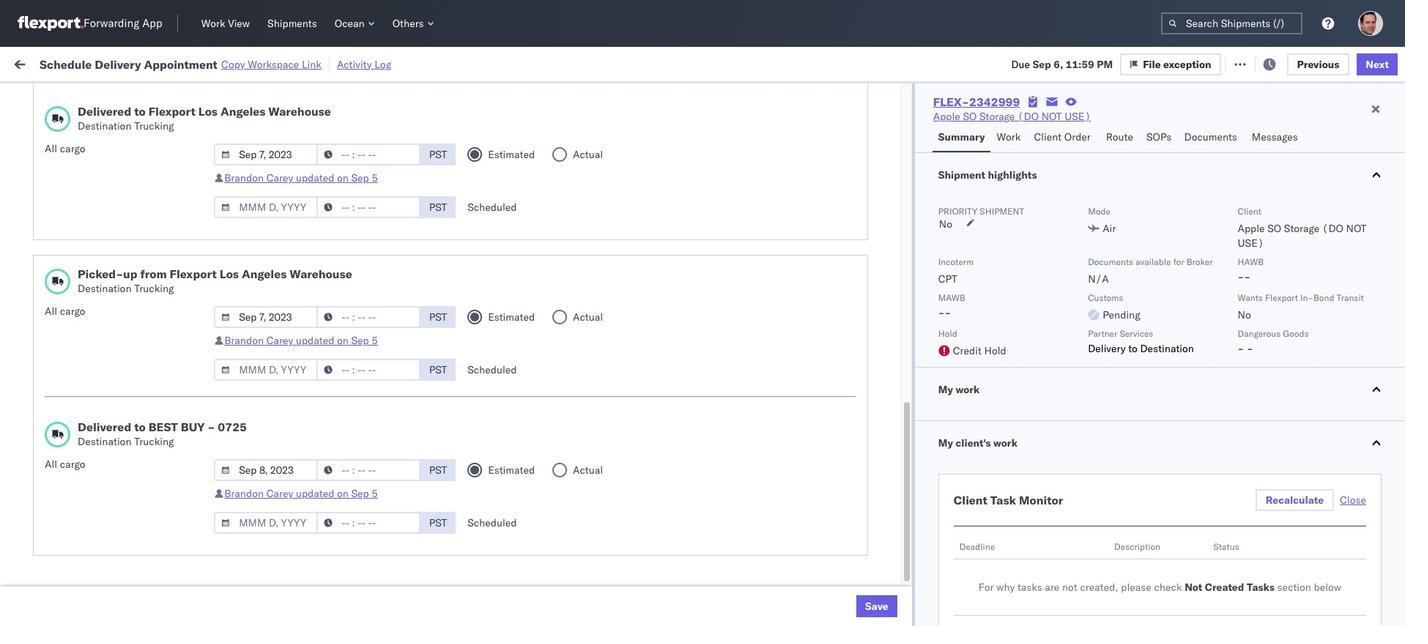 Task type: locate. For each thing, give the bounding box(es) containing it.
to down services on the right of the page
[[1128, 342, 1138, 355]]

1 flex-2177389 from the top
[[852, 446, 928, 459]]

0 vertical spatial flex-2177389
[[852, 446, 928, 459]]

flex-2345290
[[852, 575, 928, 588]]

10, for 11:59 pm pdt, oct 10, 2023
[[344, 446, 360, 459]]

delivered left best on the bottom of page
[[78, 420, 131, 434]]

numbers inside button
[[1106, 119, 1142, 130]]

1 : from the left
[[106, 90, 109, 101]]

workspace
[[248, 58, 299, 71]]

0725
[[218, 420, 247, 434]]

5 up 11:59 pm pdt, sep 14, 2023
[[372, 171, 378, 185]]

confirm
[[34, 155, 71, 168], [34, 219, 71, 233], [34, 252, 71, 265], [34, 277, 71, 290], [31, 316, 68, 329], [34, 348, 71, 362], [34, 477, 71, 491], [34, 510, 71, 523], [34, 534, 71, 548]]

brandon for 0725
[[224, 487, 264, 500]]

11:59 for 11:59 pm pdt, sep 11, 2023
[[248, 543, 277, 556]]

-- : -- -- text field up 8,
[[317, 359, 421, 381]]

save button
[[856, 596, 897, 618]]

2 brandon from the top
[[224, 334, 264, 347]]

0 vertical spatial brandon
[[224, 171, 264, 185]]

am right 12:00 on the left bottom of page
[[279, 478, 296, 491]]

at left risk
[[308, 57, 317, 70]]

fcl for 11:59 pm pdt, oct 10, 2023
[[505, 446, 524, 459]]

file exception
[[1155, 57, 1223, 70], [1143, 58, 1211, 71]]

all for delivered to best buy - 0725
[[45, 458, 57, 471]]

transit
[[1337, 292, 1364, 303]]

work inside the "my client's work" button
[[994, 437, 1018, 450]]

pdt, down the 9:00 am pdt, aug 10, 2023
[[298, 381, 321, 395]]

0 vertical spatial scheduled
[[468, 201, 517, 214]]

exception
[[1175, 57, 1223, 70], [1164, 58, 1211, 71]]

flexport left in-
[[1265, 292, 1298, 303]]

international
[[34, 291, 93, 304], [34, 388, 93, 401], [34, 549, 93, 562], [34, 581, 93, 595]]

trucking for flexport
[[134, 119, 174, 133]]

2 flex-2177388 from the top
[[852, 510, 928, 523]]

2 delivered from the top
[[78, 420, 131, 434]]

0 vertical spatial brandon carey updated on sep 5 button
[[224, 171, 378, 185]]

3 all cargo from the top
[[45, 458, 85, 471]]

documents up the n/a
[[1088, 256, 1134, 267]]

on
[[375, 57, 387, 70], [337, 171, 349, 185], [337, 334, 349, 347], [337, 487, 349, 500]]

status left ready
[[80, 90, 106, 101]]

0 vertical spatial actual
[[573, 148, 603, 161]]

2 vertical spatial all cargo
[[45, 458, 85, 471]]

3 -- : -- -- text field from the top
[[317, 359, 421, 381]]

pm down 11:59 pm pdt, sep 11, 2023
[[279, 575, 295, 588]]

confirm pickup from los angeles, ca
[[34, 155, 208, 168], [34, 348, 208, 362]]

2 flex-2297584 from the top
[[852, 252, 928, 266]]

1 vertical spatial confirm pickup from los angeles, ca link
[[34, 348, 208, 362]]

on down 23,
[[337, 171, 349, 185]]

am right '8:30'
[[273, 156, 290, 169]]

3 5 from the top
[[372, 487, 378, 500]]

0 vertical spatial mmm d, yyyy text field
[[214, 196, 318, 218]]

1 vertical spatial scheduled
[[468, 363, 517, 377]]

client left order
[[1034, 130, 1062, 144]]

ca
[[200, 123, 214, 136], [194, 155, 208, 168], [194, 348, 208, 362]]

work right client's
[[994, 437, 1018, 450]]

12, down 14,
[[346, 220, 362, 233]]

confirm pickup from los angeles, ca for 9:00
[[34, 348, 208, 362]]

container numbers
[[952, 114, 991, 136]]

2 vertical spatial all
[[45, 458, 57, 471]]

fcl
[[505, 156, 524, 169], [505, 446, 524, 459], [505, 478, 524, 491], [505, 510, 524, 523]]

for
[[141, 90, 153, 101], [1173, 256, 1184, 267]]

sep left 8,
[[324, 381, 342, 395]]

: for snoozed
[[340, 90, 343, 101]]

0 vertical spatial brandon carey updated on sep 5
[[224, 171, 378, 185]]

2 actual from the top
[[573, 311, 603, 324]]

my down the credit
[[938, 383, 953, 396]]

confirm delivery for 6:00
[[34, 510, 111, 523]]

pm for 11:59 pm pdt, sep 8, 2023
[[279, 381, 295, 395]]

1 horizontal spatial numbers
[[1106, 119, 1142, 130]]

upload proof of delivery link
[[34, 186, 147, 201]]

2 vertical spatial actual
[[573, 464, 603, 477]]

work left view
[[201, 17, 225, 30]]

1 vertical spatial angeles,
[[151, 155, 192, 168]]

3 2149764 from the top
[[883, 414, 928, 427]]

1 horizontal spatial status
[[1214, 541, 1239, 552]]

1 vertical spatial schedule delivery appointment link
[[34, 444, 180, 459]]

1 horizontal spatial work
[[956, 383, 980, 396]]

international for first schedule pickup from los angeles international airport link from the bottom of the page
[[34, 581, 93, 595]]

mmm d, yyyy text field up the 6:00
[[214, 459, 318, 481]]

1 trucking from the top
[[134, 119, 174, 133]]

0 horizontal spatial my work
[[15, 53, 80, 74]]

pickup
[[80, 123, 111, 136], [74, 155, 105, 168], [74, 277, 105, 290], [74, 348, 105, 362], [80, 373, 111, 386], [74, 534, 105, 548], [80, 567, 111, 580]]

client inside button
[[1034, 130, 1062, 144]]

1 pst from the top
[[429, 148, 447, 161]]

work view
[[201, 17, 250, 30]]

flexport inside delivered to flexport los angeles warehouse destination trucking
[[148, 104, 196, 119]]

0 vertical spatial schedule pickup from los angeles international airport button
[[34, 373, 220, 403]]

pickup inside button
[[80, 123, 111, 136]]

snoozed
[[306, 90, 340, 101]]

1 vertical spatial estimated
[[488, 311, 535, 324]]

pdt, for 11:59 pm pdt, sep 8, 2023
[[298, 381, 321, 395]]

5 for delivered to best buy - 0725
[[372, 487, 378, 500]]

3 brandon carey updated on sep 5 button from the top
[[224, 487, 378, 500]]

2177388 up 2345290
[[883, 510, 928, 523]]

2 schedule delivery appointment from the top
[[34, 445, 180, 458]]

1 delivered from the top
[[78, 104, 131, 119]]

scheduled for delivered to flexport los angeles warehouse
[[468, 201, 517, 214]]

confirm pickup from los angeles, ca button for 9:00 am pdt, aug 10, 2023
[[34, 348, 208, 364]]

0 vertical spatial flexport
[[148, 104, 196, 119]]

2 mmm d, yyyy text field from the top
[[214, 306, 318, 328]]

below
[[1314, 581, 1342, 594]]

documents inside documents available for broker n/a
[[1088, 256, 1134, 267]]

flex-2177389
[[852, 446, 928, 459], [852, 478, 928, 491]]

sops button
[[1141, 124, 1178, 152]]

flex-2342999
[[933, 95, 1020, 109], [852, 285, 928, 298]]

angeles for first schedule pickup from los angeles international airport link from the bottom of the page
[[157, 567, 194, 580]]

1 vertical spatial for
[[1173, 256, 1184, 267]]

cosu39480284
[[1052, 123, 1132, 137], [1052, 156, 1132, 169], [1052, 414, 1132, 427]]

pm right 2:30
[[273, 252, 289, 266]]

(do inside apple so storage (do not use) link
[[1018, 110, 1039, 123]]

on up the 9:00 am pdt, aug 10, 2023
[[337, 334, 349, 347]]

messages button
[[1246, 124, 1306, 152]]

use)
[[1065, 110, 1091, 123], [704, 156, 731, 169], [1238, 237, 1264, 250], [704, 252, 731, 266], [805, 252, 831, 266], [704, 317, 731, 330], [704, 381, 731, 395], [805, 381, 831, 395], [704, 446, 731, 459], [704, 478, 731, 491], [704, 543, 731, 556], [805, 543, 831, 556], [704, 575, 731, 588], [805, 575, 831, 588]]

0389179742
[[1052, 607, 1116, 620]]

my inside button
[[938, 437, 953, 450]]

flex-2342999 button
[[828, 281, 931, 301], [828, 281, 931, 301]]

client's
[[956, 437, 991, 450]]

upload proof of delivery
[[34, 187, 147, 200]]

0 vertical spatial schedule delivery appointment
[[34, 413, 180, 426]]

1 horizontal spatial hold
[[984, 344, 1007, 358]]

0 vertical spatial angeles,
[[157, 123, 197, 136]]

upload proof of delivery button
[[34, 186, 147, 203]]

up
[[123, 267, 137, 281]]

cargo for picked-up from flexport los angeles warehouse
[[60, 305, 85, 318]]

picked-up from flexport los angeles warehouse destination trucking
[[78, 267, 352, 295]]

tasks
[[1018, 581, 1042, 594]]

flexport inside picked-up from flexport los angeles warehouse destination trucking
[[170, 267, 217, 281]]

0 vertical spatial schedule delivery appointment button
[[34, 412, 180, 428]]

(do
[[1018, 110, 1039, 123], [657, 156, 679, 169], [1322, 222, 1344, 235], [657, 252, 679, 266], [758, 252, 779, 266], [657, 317, 679, 330], [657, 381, 679, 395], [758, 381, 779, 395], [657, 446, 679, 459], [657, 478, 679, 491], [657, 543, 679, 556], [758, 543, 779, 556], [657, 575, 679, 588], [758, 575, 779, 588]]

delivered inside delivered to best buy - 0725 destination trucking
[[78, 420, 131, 434]]

1 vertical spatial trucking
[[134, 282, 174, 295]]

2 vertical spatial -- : -- -- text field
[[317, 359, 421, 381]]

1 airport from the top
[[96, 291, 128, 304]]

numbers for mbl/mawb numbers
[[1106, 119, 1142, 130]]

flex-2342999 up flex-2329631
[[852, 285, 928, 298]]

flexport
[[148, 104, 196, 119], [170, 267, 217, 281], [1265, 292, 1298, 303]]

warehouse down snoozed
[[268, 104, 331, 119]]

confirm delivery button for 12:00 am pdt, oct 15, 2023
[[34, 477, 111, 493]]

2 -- from the top
[[1052, 543, 1065, 556]]

pst for 2nd -- : -- -- text box from the top of the page
[[429, 311, 447, 324]]

0 vertical spatial 2177388
[[883, 349, 928, 362]]

carey up the 6:00
[[266, 487, 293, 500]]

1 -- : -- -- text field from the top
[[317, 196, 421, 218]]

container numbers button
[[945, 111, 1030, 137]]

pm up 12:00 am pdt, oct 15, 2023
[[279, 446, 295, 459]]

2 cargo from the top
[[60, 305, 85, 318]]

2 international from the top
[[34, 388, 93, 401]]

9 resize handle column header from the left
[[1221, 114, 1238, 626]]

others button
[[387, 14, 440, 33]]

my up filtered
[[15, 53, 38, 74]]

01589824734 for 12:30 pm pdt, aug 12, 2023
[[1052, 220, 1122, 233]]

1 horizontal spatial my work
[[938, 383, 980, 396]]

gvcu5265864 for 9:00 am pdt, aug 10, 2023
[[952, 349, 1024, 362]]

hold right the credit
[[984, 344, 1007, 358]]

2 vertical spatial flexport
[[1265, 292, 1298, 303]]

mmm d, yyyy text field down unknown
[[214, 359, 318, 381]]

schedule delivery appointment link
[[34, 412, 180, 427], [34, 444, 180, 459]]

client inside client apple so storage (do not use) incoterm cpt
[[1238, 206, 1262, 217]]

to for delivered to best buy - 0725
[[134, 420, 146, 434]]

1 vertical spatial updated
[[296, 334, 334, 347]]

0 vertical spatial schedule delivery appointment link
[[34, 412, 180, 427]]

pm
[[1097, 58, 1113, 71], [279, 188, 295, 201], [279, 220, 295, 233], [273, 252, 289, 266], [279, 381, 295, 395], [279, 446, 295, 459], [273, 510, 289, 523], [279, 543, 295, 556], [279, 575, 295, 588]]

priority shipment
[[938, 206, 1024, 217]]

mmm d, yyyy text field down progress
[[214, 144, 318, 166]]

1 vertical spatial confirm pickup from los angeles international airport
[[34, 534, 188, 562]]

trucking inside delivered to best buy - 0725 destination trucking
[[134, 435, 174, 448]]

2 schedule delivery appointment button from the top
[[34, 444, 180, 460]]

flexport right the "up"
[[170, 267, 217, 281]]

status for status
[[1214, 541, 1239, 552]]

flex-2177389 for 12:00 am pdt, oct 15, 2023
[[852, 478, 928, 491]]

order
[[1064, 130, 1091, 144]]

1 vertical spatial schedule pickup from los angeles international airport button
[[34, 566, 220, 597]]

2 2177389 from the top
[[883, 478, 928, 491]]

work
[[201, 17, 225, 30], [160, 57, 186, 70], [997, 130, 1021, 144]]

my inside button
[[938, 383, 953, 396]]

oct up 12:00 am pdt, oct 15, 2023
[[324, 446, 341, 459]]

cosu9374018 for schedule delivery appointment
[[952, 413, 1025, 426]]

2 vertical spatial cargo
[[60, 458, 85, 471]]

flexport inside wants flexport in-bond transit no
[[1265, 292, 1298, 303]]

pdt, down '12:30 pm pdt, aug 12, 2023' at the top
[[292, 252, 315, 266]]

0 vertical spatial status
[[80, 90, 106, 101]]

2 2342347 from the top
[[883, 543, 928, 556]]

3 gvcu5265864 from the top
[[952, 478, 1024, 491]]

0 vertical spatial confirm pickup from los angeles, ca link
[[34, 154, 208, 169]]

numbers inside container numbers
[[952, 125, 988, 136]]

2 5 from the top
[[372, 334, 378, 347]]

brandon for angeles
[[224, 334, 264, 347]]

flex-2297584 button
[[828, 217, 931, 237], [828, 217, 931, 237], [828, 249, 931, 269], [828, 249, 931, 269]]

to inside delivered to best buy - 0725 destination trucking
[[134, 420, 146, 434]]

batch action button
[[1300, 52, 1396, 74]]

airport for first schedule pickup from los angeles international airport link from the bottom of the page
[[96, 581, 128, 595]]

1 vertical spatial all cargo
[[45, 305, 85, 318]]

aug for 12:30 pm pdt, aug 12, 2023
[[324, 220, 343, 233]]

1 vertical spatial schedule pickup from los angeles international airport
[[34, 567, 194, 595]]

3 cosu39480284 from the top
[[1052, 414, 1132, 427]]

on for delivered to best buy - 0725
[[337, 487, 349, 500]]

actual for delivered to flexport los angeles warehouse
[[573, 148, 603, 161]]

delivery inside partner services delivery to destination
[[1088, 342, 1126, 355]]

apple so storage (do not use)
[[933, 110, 1091, 123], [573, 156, 731, 169], [573, 252, 731, 266], [673, 252, 831, 266], [573, 317, 731, 330], [573, 381, 731, 395], [673, 381, 831, 395], [573, 446, 731, 459], [573, 478, 731, 491], [573, 543, 731, 556], [673, 543, 831, 556], [573, 575, 731, 588], [673, 575, 831, 588]]

angeles, for 8:30 am pdt, may 23, 2023
[[151, 155, 192, 168]]

2 vertical spatial flex-2149764
[[852, 414, 928, 427]]

confirm inside 'button'
[[34, 252, 71, 265]]

-- up monitor
[[1052, 478, 1065, 491]]

others
[[392, 17, 424, 30]]

confirm delivery link for 6:00 pm pdt, aug 10, 2023
[[34, 509, 111, 523]]

: left ready
[[106, 90, 109, 101]]

2 -- : -- -- text field from the top
[[317, 459, 421, 481]]

flex-2149764 button
[[828, 120, 931, 140], [828, 120, 931, 140], [828, 152, 931, 173], [828, 152, 931, 173], [828, 410, 931, 430], [828, 410, 931, 430]]

2 brandon carey updated on sep 5 button from the top
[[224, 334, 378, 347]]

3 actual from the top
[[573, 464, 603, 477]]

mmm d, yyyy text field down 12:00 on the left bottom of page
[[214, 512, 318, 534]]

are
[[1045, 581, 1060, 594]]

documents for documents available for broker n/a
[[1088, 256, 1134, 267]]

warehouse inside picked-up from flexport los angeles warehouse destination trucking
[[290, 267, 352, 281]]

1 2177388 from the top
[[883, 349, 928, 362]]

flex-2329631
[[852, 317, 928, 330]]

my
[[15, 53, 38, 74], [938, 383, 953, 396], [938, 437, 953, 450]]

MMM D, YYYY text field
[[214, 144, 318, 166], [214, 306, 318, 328], [214, 359, 318, 381]]

los inside picked-up from flexport los angeles warehouse destination trucking
[[220, 267, 239, 281]]

my work inside my work button
[[938, 383, 980, 396]]

11:59 up 12:30
[[248, 188, 277, 201]]

ca down "blocked,"
[[200, 123, 214, 136]]

-- : -- -- text field for picked-up from flexport los angeles warehouse
[[317, 359, 421, 381]]

work down apple so storage (do not use) link
[[997, 130, 1021, 144]]

2 vertical spatial 10,
[[339, 510, 355, 523]]

trucking down the "up"
[[134, 282, 174, 295]]

2 vertical spatial no
[[1238, 308, 1251, 322]]

-- : -- -- text field up the 9:00 am pdt, aug 10, 2023
[[317, 306, 421, 328]]

Search Work text field
[[912, 52, 1072, 74]]

gvcu5265864
[[952, 349, 1024, 362], [952, 445, 1024, 459], [952, 478, 1024, 491], [952, 510, 1024, 523]]

2 flex-2177389 from the top
[[852, 478, 928, 491]]

3 brandon from the top
[[224, 487, 264, 500]]

2149764
[[883, 123, 928, 137], [883, 156, 928, 169], [883, 414, 928, 427]]

1 oney3014801 from the top
[[1052, 349, 1124, 362]]

2 confirm pickup from los angeles, ca link from the top
[[34, 348, 208, 362]]

pdt, down 8:30 am pdt, may 23, 2023
[[298, 188, 321, 201]]

4 ocean fcl from the top
[[472, 510, 524, 523]]

estimated for picked-up from flexport los angeles warehouse
[[488, 311, 535, 324]]

-- : -- -- text field
[[317, 144, 421, 166], [317, 459, 421, 481], [317, 512, 421, 534]]

flex-2177388 down flex-2329631
[[852, 349, 928, 362]]

2 vertical spatial appointment
[[120, 445, 180, 458]]

scheduled for delivered to best buy - 0725
[[468, 517, 517, 530]]

pdt,
[[292, 156, 316, 169], [298, 188, 321, 201], [298, 220, 321, 233], [292, 252, 315, 266], [292, 349, 316, 362], [298, 381, 321, 395], [298, 446, 321, 459], [299, 478, 322, 491], [292, 510, 315, 523], [298, 543, 321, 556], [298, 575, 321, 588]]

trucking down best on the bottom of page
[[134, 435, 174, 448]]

2 vertical spatial mmm d, yyyy text field
[[214, 359, 318, 381]]

0 vertical spatial trucking
[[134, 119, 174, 133]]

0 vertical spatial flex-2342999
[[933, 95, 1020, 109]]

2 brandon carey updated on sep 5 from the top
[[224, 334, 378, 347]]

2 airport from the top
[[96, 388, 128, 401]]

3 flex-2149764 from the top
[[852, 414, 928, 427]]

2023 up the 11:59 pm pdt, sep 8, 2023
[[358, 349, 384, 362]]

delivery inside button
[[109, 187, 147, 200]]

12, down '12:30 pm pdt, aug 12, 2023' at the top
[[339, 252, 355, 266]]

1 gvcu5265864 from the top
[[952, 349, 1024, 362]]

5
[[372, 171, 378, 185], [372, 334, 378, 347], [372, 487, 378, 500]]

to inside delivered to flexport los angeles warehouse destination trucking
[[134, 104, 146, 119]]

1 vertical spatial actual
[[573, 311, 603, 324]]

2 vertical spatial brandon carey updated on sep 5
[[224, 487, 378, 500]]

2 vertical spatial mmm d, yyyy text field
[[214, 512, 318, 534]]

10, for 6:00 pm pdt, aug 10, 2023
[[339, 510, 355, 523]]

1 -- from the top
[[1052, 478, 1065, 491]]

2 flex-2342347 from the top
[[852, 543, 928, 556]]

schedule pickup from los angeles, ca button
[[34, 122, 214, 138]]

confirm pickup from los angeles, ca for 8:30
[[34, 155, 208, 168]]

2 gvcu5265864 from the top
[[952, 445, 1024, 459]]

pm down 6:00 pm pdt, aug 10, 2023
[[279, 543, 295, 556]]

2 2177388 from the top
[[883, 510, 928, 523]]

pst for -- : -- -- text field related to warehouse
[[429, 148, 447, 161]]

file exception button
[[1132, 52, 1232, 74], [1132, 52, 1232, 74], [1120, 53, 1221, 75], [1120, 53, 1221, 75]]

0 vertical spatial 2342999
[[969, 95, 1020, 109]]

1 schedule pickup from los angeles international airport from the top
[[34, 373, 194, 401]]

angeles, up best on the bottom of page
[[151, 348, 192, 362]]

1 schedule pickup from los angeles international airport link from the top
[[34, 373, 220, 402]]

-- : -- -- text field down 23,
[[317, 196, 421, 218]]

1 vertical spatial 2177388
[[883, 510, 928, 523]]

angeles, down delivered to flexport los angeles warehouse destination trucking
[[151, 155, 192, 168]]

0 vertical spatial ca
[[200, 123, 214, 136]]

2342999 up 2329631
[[883, 285, 928, 298]]

1 vertical spatial my work
[[938, 383, 980, 396]]

schedule pickup from los angeles international airport for first schedule pickup from los angeles international airport link from the bottom of the page
[[34, 567, 194, 595]]

2 vertical spatial --
[[1052, 575, 1065, 588]]

my work up filtered by:
[[15, 53, 80, 74]]

3 pst from the top
[[429, 311, 447, 324]]

1 fcl from the top
[[505, 156, 524, 169]]

1 resize handle column header from the left
[[222, 114, 239, 626]]

pdt, down 12:00 am pdt, oct 15, 2023
[[292, 510, 315, 523]]

warehouse down 2:30 pm pdt, aug 12, 2023
[[290, 267, 352, 281]]

to down ready
[[134, 104, 146, 119]]

0 vertical spatial hold
[[938, 328, 957, 339]]

3 cargo from the top
[[60, 458, 85, 471]]

fcl for 12:00 am pdt, oct 15, 2023
[[505, 478, 524, 491]]

2 confirm pickup from los angeles international airport from the top
[[34, 534, 188, 562]]

oney3014801 down monitor
[[1052, 510, 1124, 523]]

confirm pickup from los angeles, ca link for 9:00 am pdt, aug 10, 2023
[[34, 348, 208, 362]]

11:59 up 12:00 on the left bottom of page
[[248, 446, 277, 459]]

1 scheduled from the top
[[468, 201, 517, 214]]

documents inside button
[[1184, 130, 1237, 144]]

2 vertical spatial -- : -- -- text field
[[317, 512, 421, 534]]

pickup for the schedule pickup from los angeles, ca button in the top of the page
[[80, 123, 111, 136]]

ca left 9:00
[[194, 348, 208, 362]]

pdt, down 11:59 pm pdt, sep 11, 2023
[[298, 575, 321, 588]]

updated up the 9:00 am pdt, aug 10, 2023
[[296, 334, 334, 347]]

15,
[[345, 478, 360, 491]]

hold up the credit
[[938, 328, 957, 339]]

10, up 15,
[[344, 446, 360, 459]]

0 horizontal spatial :
[[106, 90, 109, 101]]

1 vertical spatial mmm d, yyyy text field
[[214, 459, 318, 481]]

1 vertical spatial 2342999
[[883, 285, 928, 298]]

shipment
[[980, 206, 1024, 217]]

1 5 from the top
[[372, 171, 378, 185]]

1 vertical spatial all
[[45, 305, 57, 318]]

resize handle column header
[[222, 114, 239, 626], [393, 114, 411, 626], [448, 114, 465, 626], [548, 114, 566, 626], [649, 114, 666, 626], [803, 114, 821, 626], [927, 114, 945, 626], [1028, 114, 1045, 626], [1221, 114, 1238, 626], [1321, 114, 1339, 626], [1368, 114, 1385, 626]]

1 confirm pickup from los angeles international airport from the top
[[34, 277, 188, 304]]

pickup for 9:00 am pdt, aug 10, 2023's confirm pickup from los angeles, ca button
[[74, 348, 105, 362]]

1 schedule delivery appointment link from the top
[[34, 412, 180, 427]]

0 horizontal spatial flex-2342999
[[852, 285, 928, 298]]

mmm d, yyyy text field for angeles
[[214, 306, 318, 328]]

oney3014801
[[1052, 349, 1124, 362], [1052, 510, 1124, 523]]

documents available for broker n/a
[[1088, 256, 1213, 286]]

best
[[148, 420, 178, 434]]

1 vertical spatial flex-2177389
[[852, 478, 928, 491]]

3 -- from the top
[[1052, 575, 1065, 588]]

0 vertical spatial estimated
[[488, 148, 535, 161]]

cosu9374018 for confirm pickup from los angeles, ca
[[952, 155, 1025, 169]]

-- : -- -- text field down the 11:59 pm pdt, oct 10, 2023 in the left of the page
[[317, 459, 421, 481]]

mmm d, yyyy text field up 9:00
[[214, 306, 318, 328]]

2 confirm pickup from los angeles, ca button from the top
[[34, 348, 208, 364]]

5 up the 9:00 am pdt, aug 10, 2023
[[372, 334, 378, 347]]

MMM D, YYYY text field
[[214, 196, 318, 218], [214, 459, 318, 481], [214, 512, 318, 534]]

4 pst from the top
[[429, 363, 447, 377]]

appointment down best on the bottom of page
[[120, 445, 180, 458]]

brandon up the 6:00
[[224, 487, 264, 500]]

1 vertical spatial -- : -- -- text field
[[317, 459, 421, 481]]

pdt, for 2:30 pm pdt, aug 12, 2023
[[292, 252, 315, 266]]

delivered inside delivered to flexport los angeles warehouse destination trucking
[[78, 104, 131, 119]]

flexport. image
[[18, 16, 84, 31]]

trucking down work,
[[134, 119, 174, 133]]

brandon carey updated on sep 5 button for warehouse
[[224, 171, 378, 185]]

pdt, up 6:00 pm pdt, aug 10, 2023
[[299, 478, 322, 491]]

flex-2329631 button
[[828, 313, 931, 334], [828, 313, 931, 334]]

flex-2149764
[[852, 123, 928, 137], [852, 156, 928, 169], [852, 414, 928, 427]]

0 vertical spatial updated
[[296, 171, 334, 185]]

numbers down container on the top
[[952, 125, 988, 136]]

2 fcl from the top
[[505, 446, 524, 459]]

(do inside client apple so storage (do not use) incoterm cpt
[[1322, 222, 1344, 235]]

ocean inside button
[[335, 17, 365, 30]]

confirm delivery button
[[34, 219, 111, 235], [31, 315, 109, 332], [34, 477, 111, 493], [34, 509, 111, 525]]

01589824734 up the n/a
[[1052, 252, 1122, 266]]

2342347 up 2345290
[[883, 543, 928, 556]]

0 vertical spatial 2297584
[[883, 220, 928, 233]]

my work down the credit
[[938, 383, 980, 396]]

2 horizontal spatial client
[[1238, 206, 1262, 217]]

2 pst from the top
[[429, 201, 447, 214]]

-- : -- -- text field up the 11,
[[317, 512, 421, 534]]

am for 12:00
[[279, 478, 296, 491]]

1 estimated from the top
[[488, 148, 535, 161]]

ocean for 8:30 am pdt, may 23, 2023
[[472, 156, 502, 169]]

2149764 for schedule delivery appointment
[[883, 414, 928, 427]]

sep up the 9:00 am pdt, aug 10, 2023
[[351, 334, 369, 347]]

-- : -- -- text field
[[317, 196, 421, 218], [317, 306, 421, 328], [317, 359, 421, 381]]

11:59 down 9:00
[[248, 381, 277, 395]]

1 flex-2177388 from the top
[[852, 349, 928, 362]]

2 trucking from the top
[[134, 282, 174, 295]]

mmm d, yyyy text field for 0725
[[214, 512, 318, 534]]

1 updated from the top
[[296, 171, 334, 185]]

1 all from the top
[[45, 142, 57, 155]]

1 vertical spatial confirm pickup from los angeles international airport button
[[34, 534, 220, 565]]

(1)
[[255, 57, 274, 70]]

2023 up the 11,
[[358, 510, 383, 523]]

destination inside delivered to best buy - 0725 destination trucking
[[78, 435, 132, 448]]

2 vertical spatial brandon carey updated on sep 5 button
[[224, 487, 378, 500]]

schedule delivery appointment for flex-2177389
[[34, 445, 180, 458]]

1 flex-2342347 from the top
[[852, 381, 928, 395]]

1 vertical spatial warehouse
[[290, 267, 352, 281]]

2297584
[[883, 220, 928, 233], [883, 252, 928, 266]]

0 horizontal spatial for
[[141, 90, 153, 101]]

3 mmm d, yyyy text field from the top
[[214, 512, 318, 534]]

10, down 15,
[[339, 510, 355, 523]]

risk
[[320, 57, 337, 70]]

forwarding app link
[[18, 16, 162, 31]]

1 vertical spatial 2342347
[[883, 543, 928, 556]]

2023 down 11:59 pm pdt, sep 14, 2023
[[364, 220, 389, 233]]

1 vertical spatial my
[[938, 383, 953, 396]]

aug down 11:59 pm pdt, sep 14, 2023
[[324, 220, 343, 233]]

6 pst from the top
[[429, 517, 447, 530]]

blocked,
[[180, 90, 217, 101]]

client for apple
[[1238, 206, 1262, 217]]

2 vertical spatial updated
[[296, 487, 334, 500]]

1 ocean fcl from the top
[[472, 156, 524, 169]]

pdt, for 11:59 pm pdt, sep 11, 2023
[[298, 543, 321, 556]]

2 confirm pickup from los angeles, ca from the top
[[34, 348, 208, 362]]

n/a
[[1088, 273, 1109, 286]]

2 estimated from the top
[[488, 311, 535, 324]]

brandon down '8:30'
[[224, 171, 264, 185]]

-- up are
[[1052, 543, 1065, 556]]

work inside button
[[997, 130, 1021, 144]]

3 -- : -- -- text field from the top
[[317, 512, 421, 534]]

pdt, left may
[[292, 156, 316, 169]]

14,
[[345, 188, 361, 201]]

2023 right 15,
[[363, 478, 388, 491]]

0 vertical spatial mmm d, yyyy text field
[[214, 144, 318, 166]]

no
[[347, 90, 359, 101], [939, 218, 952, 231], [1238, 308, 1251, 322]]

appointment up "status : ready for work, blocked, in progress"
[[144, 57, 218, 71]]

2023 right the 11,
[[363, 543, 389, 556]]

2 scheduled from the top
[[468, 363, 517, 377]]

1 2342347 from the top
[[883, 381, 928, 395]]

pm for 2:30 pm pdt, aug 12, 2023
[[273, 252, 289, 266]]

0 vertical spatial schedule pickup from los angeles international airport
[[34, 373, 194, 401]]

0 vertical spatial flex-2177388
[[852, 349, 928, 362]]

0 vertical spatial delivered
[[78, 104, 131, 119]]

schedule delivery appointment for flex-2149764
[[34, 413, 180, 426]]

0 horizontal spatial documents
[[1088, 256, 1134, 267]]

scheduled for picked-up from flexport los angeles warehouse
[[468, 363, 517, 377]]

0 vertical spatial carey
[[266, 171, 293, 185]]

2 schedule pickup from los angeles international airport link from the top
[[34, 566, 220, 595]]

2 vertical spatial work
[[994, 437, 1018, 450]]

2 flex-2149764 from the top
[[852, 156, 928, 169]]

5 pst from the top
[[429, 464, 447, 477]]

1 schedule delivery appointment from the top
[[34, 413, 180, 426]]

available
[[1136, 256, 1171, 267]]

0 vertical spatial work
[[42, 53, 80, 74]]

no inside wants flexport in-bond transit no
[[1238, 308, 1251, 322]]

schedule delivery appointment button for flex-2149764
[[34, 412, 180, 428]]

1 vertical spatial appointment
[[120, 413, 180, 426]]

4 gvcu5265864 from the top
[[952, 510, 1024, 523]]

3 scheduled from the top
[[468, 517, 517, 530]]

all
[[45, 142, 57, 155], [45, 305, 57, 318], [45, 458, 57, 471]]

2 oney3014801 from the top
[[1052, 510, 1124, 523]]

proof
[[70, 187, 95, 200]]

0 vertical spatial confirm pickup from los angeles international airport link
[[34, 276, 220, 305]]

mawb
[[938, 292, 966, 303]]

3 cosu9374018 from the top
[[952, 413, 1025, 426]]

log
[[375, 58, 391, 71]]

2177388 down 2329631
[[883, 349, 928, 362]]

-- : -- -- text field up 14,
[[317, 144, 421, 166]]

2023 right 14,
[[363, 188, 389, 201]]

client left task
[[954, 493, 987, 508]]

1 2297584 from the top
[[883, 220, 928, 233]]

11:59 for 11:59 pm pdt, sep 8, 2023
[[248, 381, 277, 395]]

flex-2342347 up flex-2345290
[[852, 543, 928, 556]]

ca down delivered to flexport los angeles warehouse destination trucking
[[194, 155, 208, 168]]

route button
[[1100, 124, 1141, 152]]

no down priority
[[939, 218, 952, 231]]

appointment
[[144, 57, 218, 71], [120, 413, 180, 426], [120, 445, 180, 458]]

angeles
[[221, 104, 266, 119], [242, 267, 287, 281], [151, 277, 188, 290], [157, 373, 194, 386], [151, 534, 188, 548], [157, 567, 194, 580]]

2023 for 11:59 pm pdt, sep 14, 2023
[[363, 188, 389, 201]]

aug for 11:59 pm pdt, aug 29, 2023
[[324, 575, 343, 588]]

1 vertical spatial schedule delivery appointment button
[[34, 444, 180, 460]]

1 vertical spatial 2149764
[[883, 156, 928, 169]]

1 horizontal spatial at
[[308, 57, 317, 70]]

0 vertical spatial confirm pickup from los angeles international airport
[[34, 277, 188, 304]]

-- for flex-2345290
[[1052, 575, 1065, 588]]

confirm pickup from los angeles, ca button for 8:30 am pdt, may 23, 2023
[[34, 154, 208, 170]]

delivered to best buy - 0725 destination trucking
[[78, 420, 247, 448]]

gvcu5265864 for 6:00 pm pdt, aug 10, 2023
[[952, 510, 1024, 523]]

0 vertical spatial --
[[1052, 478, 1065, 491]]

2023 for 11:59 pm pdt, sep 8, 2023
[[357, 381, 382, 395]]

no right snoozed
[[347, 90, 359, 101]]

from inside button
[[114, 123, 135, 136]]

confirm for 6:00 pm pdt, aug 10, 2023's confirm delivery button
[[34, 510, 71, 523]]

pickup for 2nd schedule pickup from los angeles international airport button from the bottom
[[80, 373, 111, 386]]

trucking inside delivered to flexport los angeles warehouse destination trucking
[[134, 119, 174, 133]]

2 01589824734 from the top
[[1052, 252, 1122, 266]]

pm for 11:59 pm pdt, aug 29, 2023
[[279, 575, 295, 588]]

status for status : ready for work, blocked, in progress
[[80, 90, 106, 101]]

1 confirm pickup from los angeles, ca link from the top
[[34, 154, 208, 169]]

2 cosu39480284 from the top
[[1052, 156, 1132, 169]]

pm down 8:30 am pdt, may 23, 2023
[[279, 188, 295, 201]]

3 ocean fcl from the top
[[472, 478, 524, 491]]

1 vertical spatial oney3014801
[[1052, 510, 1124, 523]]

to
[[134, 104, 146, 119], [1128, 342, 1138, 355], [134, 420, 146, 434]]

2 all from the top
[[45, 305, 57, 318]]

brandon carey updated on sep 5
[[224, 171, 378, 185], [224, 334, 378, 347], [224, 487, 378, 500]]

brandon carey updated on sep 5 button for angeles
[[224, 334, 378, 347]]



Task type: vqa. For each thing, say whether or not it's contained in the screenshot.
apply
no



Task type: describe. For each thing, give the bounding box(es) containing it.
delivered for delivered to flexport los angeles warehouse
[[78, 104, 131, 119]]

monitor
[[1019, 493, 1063, 508]]

due
[[1011, 58, 1030, 71]]

23,
[[341, 156, 357, 169]]

aug for 6:00 pm pdt, aug 10, 2023
[[317, 510, 337, 523]]

2 2297584 from the top
[[883, 252, 928, 266]]

not
[[1062, 581, 1078, 594]]

destination inside delivered to flexport los angeles warehouse destination trucking
[[78, 119, 132, 133]]

schedule delivery appointment button for flex-2177389
[[34, 444, 180, 460]]

12, for 2:30 pm pdt, aug 12, 2023
[[339, 252, 355, 266]]

flex-2177388 for 9:00 am pdt, aug 10, 2023
[[852, 349, 928, 362]]

1 cosu39480284 from the top
[[1052, 123, 1132, 137]]

2:30 pm pdt, aug 12, 2023
[[248, 252, 383, 266]]

confirm pickup from los angeles international airport for second confirm pickup from los angeles international airport link from the top
[[34, 534, 188, 562]]

1 confirm pickup from los angeles international airport button from the top
[[34, 276, 220, 307]]

los inside button
[[138, 123, 155, 136]]

air for 11:59 pm pdt, aug 29, 2023
[[472, 575, 486, 588]]

storage inside client apple so storage (do not use) incoterm cpt
[[1284, 222, 1320, 235]]

1 schedule pickup from los angeles international airport button from the top
[[34, 373, 220, 403]]

los inside delivered to flexport los angeles warehouse destination trucking
[[198, 104, 218, 119]]

goods
[[1283, 328, 1309, 339]]

arrival
[[74, 252, 104, 265]]

2177389 for 11:59 pm pdt, oct 10, 2023
[[883, 446, 928, 459]]

picked-
[[78, 267, 123, 281]]

1 horizontal spatial 2342999
[[969, 95, 1020, 109]]

pst for delivered to flexport los angeles warehouse -- : -- -- text box
[[429, 201, 447, 214]]

for
[[979, 581, 994, 594]]

next
[[1366, 58, 1389, 71]]

my client's work button
[[915, 421, 1405, 465]]

oney3014801 for 9:00 am pdt, aug 10, 2023
[[1052, 349, 1124, 362]]

1 vertical spatial flex-2342999
[[852, 285, 928, 298]]

sep left 6,
[[1033, 58, 1051, 71]]

schedule pickup from los angeles, ca
[[34, 123, 214, 136]]

oct for 10,
[[324, 446, 341, 459]]

created,
[[1080, 581, 1119, 594]]

7 resize handle column header from the left
[[927, 114, 945, 626]]

pst for 0725 -- : -- -- text field
[[429, 464, 447, 477]]

5 for delivered to flexport los angeles warehouse
[[372, 171, 378, 185]]

2 schedule pickup from los angeles international airport button from the top
[[34, 566, 220, 597]]

1 cosu9374018 from the top
[[952, 123, 1025, 136]]

activity log
[[337, 58, 391, 71]]

angeles, inside button
[[157, 123, 197, 136]]

pdt, for 12:00 am pdt, oct 15, 2023
[[299, 478, 322, 491]]

in
[[219, 90, 227, 101]]

deadline
[[960, 541, 995, 552]]

11:59 right 6,
[[1066, 58, 1094, 71]]

destination inside picked-up from flexport los angeles warehouse destination trucking
[[78, 282, 132, 295]]

pending
[[1103, 308, 1141, 322]]

5 for picked-up from flexport los angeles warehouse
[[372, 334, 378, 347]]

shipments link
[[262, 14, 323, 33]]

0 vertical spatial my
[[15, 53, 38, 74]]

confirm delivery button for 12:30 pm pdt, aug 12, 2023
[[34, 219, 111, 235]]

incoterm
[[938, 256, 974, 267]]

11:59 for 11:59 pm pdt, aug 29, 2023
[[248, 575, 277, 588]]

credit
[[953, 344, 982, 358]]

sep up 6:00 pm pdt, aug 10, 2023
[[351, 487, 369, 500]]

-- : -- -- text field for delivered to flexport los angeles warehouse
[[317, 196, 421, 218]]

29,
[[346, 575, 362, 588]]

mode
[[1088, 206, 1111, 217]]

gvcu5265864 for 12:00 am pdt, oct 15, 2023
[[952, 478, 1024, 491]]

2 -- : -- -- text field from the top
[[317, 306, 421, 328]]

8 resize handle column header from the left
[[1028, 114, 1045, 626]]

2023 for 11:59 pm pdt, aug 29, 2023
[[364, 575, 389, 588]]

pdt, for 8:30 am pdt, may 23, 2023
[[292, 156, 316, 169]]

international for 1st schedule pickup from los angeles international airport link
[[34, 388, 93, 401]]

2:30
[[248, 252, 270, 266]]

flex-2149764 for confirm pickup from los angeles, ca
[[852, 156, 928, 169]]

4 resize handle column header from the left
[[548, 114, 566, 626]]

10, for 9:00 am pdt, aug 10, 2023
[[340, 349, 356, 362]]

flex-2342999 link
[[933, 95, 1020, 109]]

am for 8:30
[[273, 156, 290, 169]]

confirm pickup from los angeles international airport for 2nd confirm pickup from los angeles international airport link from the bottom
[[34, 277, 188, 304]]

cargo for delivered to best buy - 0725
[[60, 458, 85, 471]]

appointment for flex-2149764
[[120, 413, 180, 426]]

schedule delivery appointment link for flex-2149764
[[34, 412, 180, 427]]

confirm for 2nd confirm pickup from los angeles international airport button from the bottom of the page
[[34, 277, 71, 290]]

workitem
[[16, 119, 54, 130]]

confirm for 12:00 am pdt, oct 15, 2023's confirm delivery button
[[34, 477, 71, 491]]

pdt, for 9:00 am pdt, aug 10, 2023
[[292, 349, 316, 362]]

brandon carey updated on sep 5 for 0725
[[224, 487, 378, 500]]

168 on track
[[354, 57, 413, 70]]

trucking inside picked-up from flexport los angeles warehouse destination trucking
[[134, 282, 174, 295]]

2023 for 12:30 pm pdt, aug 12, 2023
[[364, 220, 389, 233]]

message (1)
[[214, 57, 274, 70]]

8:30
[[248, 156, 270, 169]]

2023 for 2:30 pm pdt, aug 12, 2023
[[358, 252, 383, 266]]

12:00 am pdt, oct 15, 2023
[[248, 478, 388, 491]]

pm right 6,
[[1097, 58, 1113, 71]]

estimated for delivered to best buy - 0725
[[488, 464, 535, 477]]

use) inside client apple so storage (do not use) incoterm cpt
[[1238, 237, 1264, 250]]

warehouse inside delivered to flexport los angeles warehouse destination trucking
[[268, 104, 331, 119]]

0 vertical spatial for
[[141, 90, 153, 101]]

0 vertical spatial at
[[308, 57, 317, 70]]

3 resize handle column header from the left
[[448, 114, 465, 626]]

angeles inside delivered to flexport los angeles warehouse destination trucking
[[221, 104, 266, 119]]

flex-2149764 for schedule delivery appointment
[[852, 414, 928, 427]]

for inside documents available for broker n/a
[[1173, 256, 1184, 267]]

pm for 11:59 pm pdt, oct 10, 2023
[[279, 446, 295, 459]]

appointment for flex-2177389
[[120, 445, 180, 458]]

air for unknown
[[472, 317, 486, 330]]

ocean for 11:59 pm pdt, oct 10, 2023
[[472, 446, 502, 459]]

on right 168 on the top left of the page
[[375, 57, 387, 70]]

612 at risk
[[286, 57, 337, 70]]

pdt, for 12:30 pm pdt, aug 12, 2023
[[298, 220, 321, 233]]

2149764 for confirm pickup from los angeles, ca
[[883, 156, 928, 169]]

filtered
[[15, 90, 50, 103]]

air for 11:59 pm pdt, sep 11, 2023
[[472, 543, 486, 556]]

11:59 pm pdt, sep 11, 2023
[[248, 543, 389, 556]]

brandon for warehouse
[[224, 171, 264, 185]]

1 flex-2149764 from the top
[[852, 123, 928, 137]]

work for work button
[[997, 130, 1021, 144]]

flex-2177388 for 6:00 pm pdt, aug 10, 2023
[[852, 510, 928, 523]]

Search Shipments (/) text field
[[1161, 12, 1303, 34]]

ocean for 12:00 am pdt, oct 15, 2023
[[472, 478, 502, 491]]

sep left the 11,
[[324, 543, 342, 556]]

of
[[97, 187, 106, 200]]

work,
[[155, 90, 178, 101]]

angeles for second confirm pickup from los angeles international airport link from the top
[[151, 534, 188, 548]]

168
[[354, 57, 373, 70]]

- inside delivered to best buy - 0725 destination trucking
[[208, 420, 215, 434]]

8:30 am pdt, may 23, 2023
[[248, 156, 385, 169]]

delivered to flexport los angeles warehouse destination trucking
[[78, 104, 331, 133]]

partner services delivery to destination
[[1088, 328, 1194, 355]]

estimated for delivered to flexport los angeles warehouse
[[488, 148, 535, 161]]

am for 9:00
[[273, 349, 290, 362]]

all for delivered to flexport los angeles warehouse
[[45, 142, 57, 155]]

brandon carey updated on sep 5 button for 0725
[[224, 487, 378, 500]]

612
[[286, 57, 305, 70]]

may
[[318, 156, 339, 169]]

confirm arrival at cfs button
[[34, 251, 138, 267]]

confirm delivery for 12:00
[[34, 477, 111, 491]]

client for order
[[1034, 130, 1062, 144]]

wants
[[1238, 292, 1263, 303]]

0 vertical spatial my work
[[15, 53, 80, 74]]

summary
[[938, 130, 985, 144]]

2 confirm pickup from los angeles international airport button from the top
[[34, 534, 220, 565]]

schedule pickup from los angeles international airport for 1st schedule pickup from los angeles international airport link
[[34, 373, 194, 401]]

2023 for 11:59 pm pdt, sep 11, 2023
[[363, 543, 389, 556]]

2023 for 11:59 pm pdt, oct 10, 2023
[[362, 446, 388, 459]]

route
[[1106, 130, 1133, 144]]

5 resize handle column header from the left
[[649, 114, 666, 626]]

ocean button
[[329, 14, 381, 33]]

batch action
[[1323, 57, 1386, 70]]

from inside picked-up from flexport los angeles warehouse destination trucking
[[140, 267, 167, 281]]

6:00
[[248, 510, 270, 523]]

destination inside partner services delivery to destination
[[1140, 342, 1194, 355]]

2023 for 8:30 am pdt, may 23, 2023
[[360, 156, 385, 169]]

2 resize handle column header from the left
[[393, 114, 411, 626]]

not inside client apple so storage (do not use) incoterm cpt
[[1346, 222, 1367, 235]]

confirm delivery link for 12:00 am pdt, oct 15, 2023
[[34, 477, 111, 491]]

0 vertical spatial appointment
[[144, 57, 218, 71]]

please
[[1121, 581, 1152, 594]]

11:59 for 11:59 pm pdt, sep 14, 2023
[[248, 188, 277, 201]]

ocean fcl for 12:00 am pdt, oct 15, 2023
[[472, 478, 524, 491]]

fcl for 6:00 pm pdt, aug 10, 2023
[[505, 510, 524, 523]]

11:59 pm pdt, aug 29, 2023
[[248, 575, 389, 588]]

import work
[[124, 57, 186, 70]]

aug for 2:30 pm pdt, aug 12, 2023
[[317, 252, 337, 266]]

sep up 14,
[[351, 171, 369, 185]]

by:
[[53, 90, 67, 103]]

6:00 pm pdt, aug 10, 2023
[[248, 510, 383, 523]]

actual for delivered to best buy - 0725
[[573, 464, 603, 477]]

1 vertical spatial no
[[939, 218, 952, 231]]

0 horizontal spatial work
[[160, 57, 186, 70]]

mbl/mawb
[[1052, 119, 1103, 130]]

not
[[1185, 581, 1203, 594]]

6 resize handle column header from the left
[[803, 114, 821, 626]]

11:59 pm pdt, sep 14, 2023
[[248, 188, 389, 201]]

at inside 'button'
[[107, 252, 116, 265]]

forwarding app
[[84, 16, 162, 30]]

8,
[[345, 381, 354, 395]]

tasks
[[1247, 581, 1275, 594]]

upload
[[34, 187, 67, 200]]

international for second confirm pickup from los angeles international airport link from the top
[[34, 549, 93, 562]]

pdt, for 11:59 pm pdt, aug 29, 2023
[[298, 575, 321, 588]]

: for status
[[106, 90, 109, 101]]

sops
[[1147, 130, 1172, 144]]

activity
[[337, 58, 372, 71]]

wants flexport in-bond transit no
[[1238, 292, 1364, 322]]

confirm arrival at cfs
[[34, 252, 138, 265]]

for why tasks are not created, please check not created tasks section below
[[979, 581, 1342, 594]]

task
[[990, 493, 1016, 508]]

2177388 for 9:00 am pdt, aug 10, 2023
[[883, 349, 928, 362]]

documents for documents
[[1184, 130, 1237, 144]]

work for work view
[[201, 17, 225, 30]]

1 flex-2297584 from the top
[[852, 220, 928, 233]]

apple so storage (do not use) link
[[933, 109, 1091, 124]]

next button
[[1357, 53, 1398, 75]]

description
[[1114, 541, 1161, 552]]

services
[[1120, 328, 1153, 339]]

message
[[214, 57, 255, 70]]

save
[[865, 600, 889, 613]]

ready
[[112, 90, 138, 101]]

01589824734 for 2:30 pm pdt, aug 12, 2023
[[1052, 252, 1122, 266]]

angeles inside picked-up from flexport los angeles warehouse destination trucking
[[242, 267, 287, 281]]

actual for picked-up from flexport los angeles warehouse
[[573, 311, 603, 324]]

updated for angeles
[[296, 334, 334, 347]]

to inside partner services delivery to destination
[[1128, 342, 1138, 355]]

snoozed : no
[[306, 90, 359, 101]]

ocean fcl for 6:00 pm pdt, aug 10, 2023
[[472, 510, 524, 523]]

track
[[390, 57, 413, 70]]

due sep 6, 11:59 pm
[[1011, 58, 1113, 71]]

import work button
[[124, 57, 186, 70]]

11 resize handle column header from the left
[[1368, 114, 1385, 626]]

highlights
[[988, 169, 1037, 182]]

activity log button
[[337, 56, 391, 73]]

2 mmm d, yyyy text field from the top
[[214, 459, 318, 481]]

to for delivered to flexport los angeles warehouse
[[134, 104, 146, 119]]

air for 2:30 pm pdt, aug 12, 2023
[[472, 252, 486, 266]]

brandon carey updated on sep 5 for angeles
[[224, 334, 378, 347]]

1 horizontal spatial flex-2342999
[[933, 95, 1020, 109]]

0 horizontal spatial 2342999
[[883, 285, 928, 298]]

container
[[952, 114, 991, 125]]

pickup for first schedule pickup from los angeles international airport button from the bottom of the page
[[80, 567, 111, 580]]

pickup for confirm pickup from los angeles, ca button corresponding to 8:30 am pdt, may 23, 2023
[[74, 155, 105, 168]]

2285185
[[883, 607, 928, 620]]

so inside client apple so storage (do not use) incoterm cpt
[[1268, 222, 1282, 235]]

hawb --
[[1238, 256, 1264, 284]]

cosu39480284 for confirm pickup from los angeles, ca
[[1052, 156, 1132, 169]]

10 resize handle column header from the left
[[1321, 114, 1339, 626]]

all for picked-up from flexport los angeles warehouse
[[45, 305, 57, 318]]

apple inside client apple so storage (do not use) incoterm cpt
[[1238, 222, 1265, 235]]

delivered for delivered to best buy - 0725
[[78, 420, 131, 434]]

on for picked-up from flexport los angeles warehouse
[[337, 334, 349, 347]]

flex-2177389 for 11:59 pm pdt, oct 10, 2023
[[852, 446, 928, 459]]

1 2149764 from the top
[[883, 123, 928, 137]]

mawb --
[[938, 292, 966, 319]]

1 confirm pickup from los angeles international airport link from the top
[[34, 276, 220, 305]]

work inside my work button
[[956, 383, 980, 396]]

my for my work button
[[938, 383, 953, 396]]

0 horizontal spatial no
[[347, 90, 359, 101]]

ocean fcl for 11:59 pm pdt, oct 10, 2023
[[472, 446, 524, 459]]

mbl/mawb numbers
[[1052, 119, 1142, 130]]

3 mmm d, yyyy text field from the top
[[214, 359, 318, 381]]

2023 for 9:00 am pdt, aug 10, 2023
[[358, 349, 384, 362]]

sep left 14,
[[324, 188, 342, 201]]

0 horizontal spatial work
[[42, 53, 80, 74]]

6,
[[1054, 58, 1063, 71]]

bond
[[1314, 292, 1335, 303]]

2 confirm pickup from los angeles international airport link from the top
[[34, 534, 220, 563]]

my client's work
[[938, 437, 1018, 450]]

documents button
[[1178, 124, 1246, 152]]

ca inside button
[[200, 123, 214, 136]]

forwarding
[[84, 16, 139, 30]]

schedule inside schedule pickup from los angeles, ca link
[[34, 123, 77, 136]]



